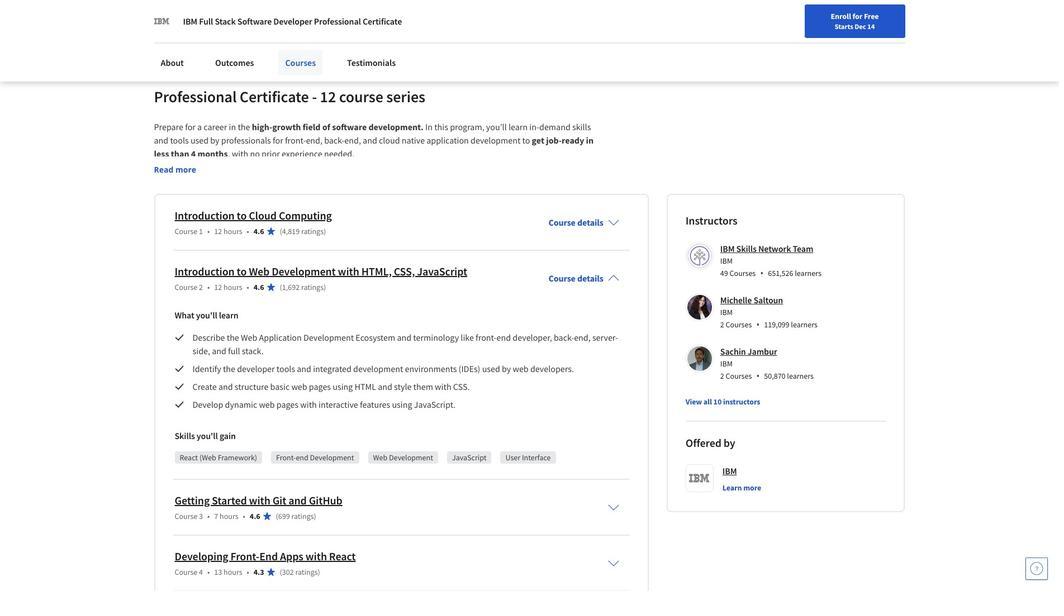 Task type: describe. For each thing, give the bounding box(es) containing it.
learners for jambur
[[787, 371, 814, 381]]

2 vertical spatial web
[[259, 399, 275, 410]]

1 horizontal spatial tools
[[277, 363, 295, 374]]

• left 13 on the bottom
[[207, 567, 210, 577]]

offered by
[[686, 436, 735, 450]]

0 horizontal spatial learn
[[219, 310, 239, 321]]

developing
[[175, 549, 228, 563]]

4.6 for with
[[250, 511, 260, 521]]

learn more
[[723, 483, 761, 493]]

sachin jambur image
[[687, 347, 712, 371]]

months
[[198, 148, 228, 159]]

0 horizontal spatial in
[[229, 121, 236, 132]]

10
[[714, 397, 722, 407]]

introduction to cloud computing
[[175, 208, 332, 222]]

user
[[506, 453, 520, 463]]

developing front-end apps with react
[[175, 549, 356, 563]]

ibm skills network team link
[[720, 243, 814, 254]]

2 for sachin jambur
[[720, 371, 724, 381]]

course for developing front-end apps with react
[[175, 567, 197, 577]]

learn more button
[[723, 482, 761, 494]]

developer
[[274, 16, 312, 27]]

1 vertical spatial certificate
[[240, 87, 309, 107]]

1 vertical spatial skills
[[175, 430, 195, 442]]

full
[[228, 345, 240, 357]]

developer,
[[513, 332, 552, 343]]

web for application
[[241, 332, 257, 343]]

for for enroll
[[853, 11, 863, 21]]

course details button for introduction to web development with html, css, javascript
[[540, 257, 628, 300]]

more for read more
[[175, 164, 196, 175]]

course details for introduction to web development with html, css, javascript
[[549, 273, 604, 284]]

, with no prior experience needed.
[[228, 148, 356, 159]]

sachin jambur link
[[720, 346, 777, 357]]

like
[[461, 332, 474, 343]]

1 horizontal spatial 4
[[199, 567, 203, 577]]

a
[[197, 121, 202, 132]]

with down "create and structure basic web pages using html and style them with css."
[[300, 399, 317, 410]]

1 vertical spatial professional
[[154, 87, 237, 107]]

professional certificate - 12 course series
[[154, 87, 425, 107]]

english button
[[825, 0, 892, 36]]

3
[[199, 511, 203, 521]]

html,
[[361, 264, 392, 278]]

( for computing
[[280, 226, 282, 236]]

style
[[394, 381, 412, 392]]

119,099
[[764, 320, 790, 330]]

media
[[238, 17, 262, 28]]

career
[[798, 13, 819, 23]]

details for introduction to web development with html, css, javascript
[[577, 273, 604, 284]]

and left full
[[212, 345, 226, 357]]

1 vertical spatial using
[[392, 399, 412, 410]]

• left 7 at the bottom of the page
[[207, 511, 210, 521]]

( 4,819 ratings )
[[280, 226, 326, 236]]

developer
[[237, 363, 275, 374]]

introduction to web development with html, css, javascript link
[[175, 264, 467, 278]]

jambur
[[748, 346, 777, 357]]

new
[[781, 13, 796, 23]]

end
[[259, 549, 278, 563]]

developing front-end apps with react link
[[175, 549, 356, 563]]

interactive
[[319, 399, 358, 410]]

12 for 2
[[214, 282, 222, 292]]

50,870
[[764, 371, 786, 381]]

hours for web
[[224, 282, 242, 292]]

to inside in this program, you'll learn in-demand skills and tools used by professionals for front-end, back-end, and cloud native application development to
[[522, 135, 530, 146]]

about
[[161, 57, 184, 68]]

( for git
[[276, 511, 278, 521]]

stack
[[215, 16, 236, 27]]

1 horizontal spatial end,
[[345, 135, 361, 146]]

courses inside ibm skills network team ibm 49 courses • 651,526 learners
[[730, 268, 756, 278]]

course for introduction to cloud computing
[[175, 226, 197, 236]]

courses inside michelle saltoun ibm 2 courses • 119,099 learners
[[726, 320, 752, 330]]

application
[[259, 332, 302, 343]]

skills inside ibm skills network team ibm 49 courses • 651,526 learners
[[737, 243, 757, 254]]

) for git
[[314, 511, 316, 521]]

49
[[720, 268, 728, 278]]

introduction for introduction to cloud computing
[[175, 208, 235, 222]]

with up ( 302 ratings )
[[306, 549, 327, 563]]

getting
[[175, 494, 210, 508]]

outcomes link
[[208, 50, 261, 75]]

it
[[196, 17, 202, 28]]

user interface
[[506, 453, 551, 463]]

and right media
[[264, 17, 278, 28]]

0 vertical spatial certificate
[[363, 16, 402, 27]]

• up what you'll learn
[[207, 282, 210, 292]]

english
[[845, 13, 872, 24]]

development.
[[369, 121, 424, 132]]

you'll for gain
[[197, 430, 218, 442]]

instructors
[[723, 397, 760, 407]]

back- inside the describe the web application development ecosystem and terminology like front-end developer, back-end, server- side, and full stack.
[[554, 332, 574, 343]]

) for computing
[[324, 226, 326, 236]]

ibm inside michelle saltoun ibm 2 courses • 119,099 learners
[[720, 307, 733, 317]]

prepare for a career in the high-growth field of software development.
[[154, 121, 424, 132]]

for for prepare
[[185, 121, 196, 132]]

ibm image
[[154, 13, 170, 29]]

in this program, you'll learn in-demand skills and tools used by professionals for front-end, back-end, and cloud native application development to
[[154, 121, 593, 146]]

you'll for learn
[[196, 310, 217, 321]]

courses link
[[279, 50, 323, 75]]

-
[[312, 87, 317, 107]]

) for apps
[[318, 567, 320, 577]]

the for developer
[[223, 363, 235, 374]]

course details for introduction to cloud computing
[[549, 217, 604, 228]]

• inside ibm skills network team ibm 49 courses • 651,526 learners
[[760, 267, 764, 279]]

find your new career
[[749, 13, 819, 23]]

and left cloud
[[363, 135, 377, 146]]

course 4 • 13 hours •
[[175, 567, 249, 577]]

( 1,692 ratings )
[[280, 282, 326, 292]]

ratings for git
[[291, 511, 314, 521]]

application
[[427, 135, 469, 146]]

learn
[[723, 483, 742, 493]]

1 horizontal spatial used
[[482, 363, 500, 374]]

( for apps
[[280, 567, 282, 577]]

sachin jambur ibm 2 courses • 50,870 learners
[[720, 346, 814, 382]]

699
[[278, 511, 290, 521]]

• down getting started with git and github
[[243, 511, 245, 521]]

html
[[355, 381, 376, 392]]

learners inside ibm skills network team ibm 49 courses • 651,526 learners
[[795, 268, 822, 278]]

4,819
[[282, 226, 300, 236]]

,
[[228, 148, 230, 159]]

course for introduction to web development with html, css, javascript
[[175, 282, 197, 292]]

and up less
[[154, 135, 168, 146]]

with left git
[[249, 494, 270, 508]]

prior
[[262, 148, 280, 159]]

• left the 4.3
[[247, 567, 249, 577]]

with left html,
[[338, 264, 359, 278]]

0 horizontal spatial end,
[[306, 135, 323, 146]]

experience
[[282, 148, 322, 159]]

started
[[212, 494, 247, 508]]

network
[[759, 243, 791, 254]]

651,526
[[768, 268, 793, 278]]

1 horizontal spatial your
[[765, 13, 780, 23]]

dec
[[855, 22, 866, 31]]

0 vertical spatial 2
[[199, 282, 203, 292]]

field
[[303, 121, 321, 132]]

ibm full stack software developer professional certificate
[[183, 16, 402, 27]]

get
[[532, 135, 544, 146]]

1
[[199, 226, 203, 236]]

describe
[[193, 332, 225, 343]]

in
[[425, 121, 433, 132]]

course for getting started with git and github
[[175, 511, 197, 521]]

apps
[[280, 549, 303, 563]]

getting started with git and github
[[175, 494, 343, 508]]

gain
[[220, 430, 236, 442]]

ibm skills network team ibm 49 courses • 651,526 learners
[[720, 243, 822, 279]]

0 vertical spatial the
[[238, 121, 250, 132]]

0 horizontal spatial development
[[353, 363, 403, 374]]

skills you'll gain
[[175, 430, 236, 442]]

• left 1,692
[[247, 282, 249, 292]]

1 horizontal spatial front-
[[276, 453, 296, 463]]

end, inside the describe the web application development ecosystem and terminology like front-end developer, back-end, server- side, and full stack.
[[574, 332, 591, 343]]

ratings for development
[[301, 282, 324, 292]]

0 vertical spatial web
[[513, 363, 529, 374]]

ibm inside sachin jambur ibm 2 courses • 50,870 learners
[[720, 359, 733, 369]]

michelle saltoun link
[[720, 295, 783, 306]]

4.3
[[254, 567, 264, 577]]

computing
[[279, 208, 332, 222]]

coursera career certificate image
[[694, 0, 880, 62]]

css,
[[394, 264, 415, 278]]



Task type: vqa. For each thing, say whether or not it's contained in the screenshot.
in to the middle
yes



Task type: locate. For each thing, give the bounding box(es) containing it.
getting started with git and github link
[[175, 494, 343, 508]]

end inside the describe the web application development ecosystem and terminology like front-end developer, back-end, server- side, and full stack.
[[497, 332, 511, 343]]

used down a
[[191, 135, 209, 146]]

1 introduction from the top
[[175, 208, 235, 222]]

react left (web
[[180, 453, 198, 463]]

4.6 left 1,692
[[254, 282, 264, 292]]

by right "offered"
[[724, 436, 735, 450]]

ready
[[562, 135, 584, 146]]

development inside in this program, you'll learn in-demand skills and tools used by professionals for front-end, back-end, and cloud native application development to
[[471, 135, 521, 146]]

0 vertical spatial professional
[[314, 16, 361, 27]]

2 for michelle saltoun
[[720, 320, 724, 330]]

with right ,
[[232, 148, 248, 159]]

more for learn more
[[744, 483, 761, 493]]

2 vertical spatial learners
[[787, 371, 814, 381]]

1 horizontal spatial using
[[392, 399, 412, 410]]

demand
[[539, 121, 571, 132]]

0 horizontal spatial end
[[296, 453, 308, 463]]

0 vertical spatial react
[[180, 453, 198, 463]]

and left integrated
[[297, 363, 311, 374]]

career
[[204, 121, 227, 132]]

more inside read more button
[[175, 164, 196, 175]]

the up full
[[227, 332, 239, 343]]

0 vertical spatial course details button
[[540, 201, 628, 244]]

courses right 49
[[730, 268, 756, 278]]

2 course details from the top
[[549, 273, 604, 284]]

0 horizontal spatial react
[[180, 453, 198, 463]]

front- up the , with no prior experience needed.
[[285, 135, 306, 146]]

1 vertical spatial end
[[296, 453, 308, 463]]

needed.
[[324, 148, 355, 159]]

testimonials link
[[340, 50, 403, 75]]

2 down michelle
[[720, 320, 724, 330]]

course
[[339, 87, 383, 107]]

to up course 2 • 12 hours • at the top of page
[[237, 264, 247, 278]]

) down computing
[[324, 226, 326, 236]]

0 horizontal spatial your
[[289, 17, 306, 28]]

learn inside in this program, you'll learn in-demand skills and tools used by professionals for front-end, back-end, and cloud native application development to
[[509, 121, 528, 132]]

used right the (ides)
[[482, 363, 500, 374]]

hours for cloud
[[224, 226, 242, 236]]

2 vertical spatial to
[[237, 264, 247, 278]]

1 horizontal spatial web
[[291, 381, 307, 392]]

you'll
[[486, 121, 507, 132]]

your right the find
[[765, 13, 780, 23]]

learners right 119,099 at the right
[[791, 320, 818, 330]]

• inside michelle saltoun ibm 2 courses • 119,099 learners
[[756, 319, 760, 331]]

end, left server-
[[574, 332, 591, 343]]

and left style
[[378, 381, 392, 392]]

review
[[357, 17, 382, 28]]

tools up basic
[[277, 363, 295, 374]]

• right 1
[[207, 226, 210, 236]]

1 vertical spatial 4
[[199, 567, 203, 577]]

ratings right 699
[[291, 511, 314, 521]]

1 vertical spatial 12
[[214, 226, 222, 236]]

0 horizontal spatial pages
[[277, 399, 299, 410]]

2 vertical spatial web
[[373, 453, 387, 463]]

courses down sachin
[[726, 371, 752, 381]]

using up interactive
[[333, 381, 353, 392]]

hours up what you'll learn
[[224, 282, 242, 292]]

( down introduction to web development with html, css, javascript link
[[280, 282, 282, 292]]

develop dynamic web pages with interactive features using javascript.
[[193, 399, 457, 410]]

4 inside get job-ready in less than 4 months
[[191, 148, 196, 159]]

1 vertical spatial for
[[185, 121, 196, 132]]

4.6 for web
[[254, 282, 264, 292]]

( 302 ratings )
[[280, 567, 320, 577]]

more inside learn more button
[[744, 483, 761, 493]]

back- inside in this program, you'll learn in-demand skills and tools used by professionals for front-end, back-end, and cloud native application development to
[[324, 135, 345, 146]]

find your new career link
[[743, 11, 825, 25]]

view all 10 instructors
[[686, 397, 760, 407]]

to for computing
[[237, 208, 247, 222]]

1 horizontal spatial in
[[280, 17, 287, 28]]

front-end development
[[276, 453, 354, 463]]

and right ecosystem
[[397, 332, 411, 343]]

help center image
[[1030, 562, 1044, 576]]

0 vertical spatial 4.6
[[254, 226, 264, 236]]

css.
[[453, 381, 470, 392]]

1 vertical spatial 4.6
[[254, 282, 264, 292]]

) right "302"
[[318, 567, 320, 577]]

back- right "developer,"
[[554, 332, 574, 343]]

1 horizontal spatial for
[[273, 135, 283, 146]]

hours for end
[[224, 567, 242, 577]]

ratings down introduction to web development with html, css, javascript link
[[301, 282, 324, 292]]

2 vertical spatial 4.6
[[250, 511, 260, 521]]

the down full
[[223, 363, 235, 374]]

pages down basic
[[277, 399, 299, 410]]

0 horizontal spatial front-
[[285, 135, 306, 146]]

1 vertical spatial tools
[[277, 363, 295, 374]]

ibm skills network team image
[[687, 244, 712, 268]]

professionals
[[221, 135, 271, 146]]

your left performance on the top
[[289, 17, 306, 28]]

the for web
[[227, 332, 239, 343]]

ratings right "302"
[[295, 567, 318, 577]]

web up stack.
[[241, 332, 257, 343]]

them
[[413, 381, 433, 392]]

development up html
[[353, 363, 403, 374]]

1 vertical spatial development
[[353, 363, 403, 374]]

server-
[[592, 332, 618, 343]]

web inside the describe the web application development ecosystem and terminology like front-end developer, back-end, server- side, and full stack.
[[241, 332, 257, 343]]

1 vertical spatial react
[[329, 549, 356, 563]]

learners inside sachin jambur ibm 2 courses • 50,870 learners
[[787, 371, 814, 381]]

hours right 13 on the bottom
[[224, 567, 242, 577]]

0 horizontal spatial web
[[259, 399, 275, 410]]

0 horizontal spatial 4
[[191, 148, 196, 159]]

0 horizontal spatial professional
[[154, 87, 237, 107]]

introduction for introduction to web development with html, css, javascript
[[175, 264, 235, 278]]

web left developers.
[[513, 363, 529, 374]]

0 horizontal spatial skills
[[175, 430, 195, 442]]

by down career
[[210, 135, 219, 146]]

12 right the - on the top of page
[[320, 87, 336, 107]]

1 vertical spatial used
[[482, 363, 500, 374]]

native
[[402, 135, 425, 146]]

in down skills
[[586, 135, 594, 146]]

2 horizontal spatial by
[[724, 436, 735, 450]]

web up course 2 • 12 hours • at the top of page
[[249, 264, 270, 278]]

1 vertical spatial pages
[[277, 399, 299, 410]]

by inside in this program, you'll learn in-demand skills and tools used by professionals for front-end, back-end, and cloud native application development to
[[210, 135, 219, 146]]

introduction
[[175, 208, 235, 222], [175, 264, 235, 278]]

software
[[332, 121, 367, 132]]

dynamic
[[225, 399, 257, 410]]

end, down software
[[345, 135, 361, 146]]

front- up git
[[276, 453, 296, 463]]

web down basic
[[259, 399, 275, 410]]

( down computing
[[280, 226, 282, 236]]

view all 10 instructors button
[[686, 396, 760, 407]]

0 vertical spatial using
[[333, 381, 353, 392]]

get job-ready in less than 4 months
[[154, 135, 595, 159]]

• left 651,526
[[760, 267, 764, 279]]

• down introduction to cloud computing
[[247, 226, 249, 236]]

2 details from the top
[[577, 273, 604, 284]]

front- inside in this program, you'll learn in-demand skills and tools used by professionals for front-end, back-end, and cloud native application development to
[[285, 135, 306, 146]]

(web
[[199, 453, 216, 463]]

1 vertical spatial javascript
[[452, 453, 487, 463]]

2 vertical spatial the
[[223, 363, 235, 374]]

prepare
[[154, 121, 183, 132]]

302
[[282, 567, 294, 577]]

development inside the describe the web application development ecosystem and terminology like front-end developer, back-end, server- side, and full stack.
[[304, 332, 354, 343]]

1 horizontal spatial development
[[471, 135, 521, 146]]

0 vertical spatial javascript
[[417, 264, 467, 278]]

( for development
[[280, 282, 282, 292]]

show notifications image
[[908, 14, 922, 27]]

for left a
[[185, 121, 196, 132]]

learners down the team
[[795, 268, 822, 278]]

tools up than
[[170, 135, 189, 146]]

on
[[203, 17, 213, 28]]

web right basic
[[291, 381, 307, 392]]

structure
[[235, 381, 269, 392]]

1 course details from the top
[[549, 217, 604, 228]]

(ides)
[[459, 363, 480, 374]]

0 vertical spatial used
[[191, 135, 209, 146]]

0 vertical spatial web
[[249, 264, 270, 278]]

0 vertical spatial skills
[[737, 243, 757, 254]]

michelle saltoun image
[[687, 295, 712, 320]]

introduction up course 2 • 12 hours • at the top of page
[[175, 264, 235, 278]]

1 vertical spatial details
[[577, 273, 604, 284]]

used inside in this program, you'll learn in-demand skills and tools used by professionals for front-end, back-end, and cloud native application development to
[[191, 135, 209, 146]]

hours for with
[[220, 511, 238, 521]]

2 inside sachin jambur ibm 2 courses • 50,870 learners
[[720, 371, 724, 381]]

ibm
[[183, 16, 197, 27], [720, 243, 735, 254], [720, 256, 733, 266], [720, 307, 733, 317], [720, 359, 733, 369], [723, 466, 737, 477]]

4 right than
[[191, 148, 196, 159]]

ratings down computing
[[301, 226, 324, 236]]

of
[[322, 121, 330, 132]]

1 vertical spatial the
[[227, 332, 239, 343]]

ratings for apps
[[295, 567, 318, 577]]

with
[[232, 148, 248, 159], [338, 264, 359, 278], [435, 381, 451, 392], [300, 399, 317, 410], [249, 494, 270, 508], [306, 549, 327, 563]]

front- inside the describe the web application development ecosystem and terminology like front-end developer, back-end, server- side, and full stack.
[[476, 332, 497, 343]]

professional right the developer
[[314, 16, 361, 27]]

12 up what you'll learn
[[214, 282, 222, 292]]

and up ( 699 ratings )
[[289, 494, 307, 508]]

0 vertical spatial details
[[577, 217, 604, 228]]

ratings for computing
[[301, 226, 324, 236]]

) for development
[[324, 282, 326, 292]]

for inside enroll for free starts dec 14
[[853, 11, 863, 21]]

2 vertical spatial for
[[273, 135, 283, 146]]

12 for 1
[[214, 226, 222, 236]]

for inside in this program, you'll learn in-demand skills and tools used by professionals for front-end, back-end, and cloud native application development to
[[273, 135, 283, 146]]

2 horizontal spatial for
[[853, 11, 863, 21]]

software
[[237, 16, 272, 27]]

certificate up testimonials link
[[363, 16, 402, 27]]

0 vertical spatial in
[[280, 17, 287, 28]]

sachin
[[720, 346, 746, 357]]

professional up a
[[154, 87, 237, 107]]

1 vertical spatial introduction
[[175, 264, 235, 278]]

to left get at the right top
[[522, 135, 530, 146]]

ratings
[[301, 226, 324, 236], [301, 282, 324, 292], [291, 511, 314, 521], [295, 567, 318, 577]]

side,
[[193, 345, 210, 357]]

4 down "developing"
[[199, 567, 203, 577]]

learners for saltoun
[[791, 320, 818, 330]]

2 up view all 10 instructors
[[720, 371, 724, 381]]

you'll left gain
[[197, 430, 218, 442]]

saltoun
[[754, 295, 783, 306]]

offered
[[686, 436, 722, 450]]

14
[[868, 22, 875, 31]]

what
[[175, 310, 194, 321]]

basic
[[270, 381, 290, 392]]

development
[[272, 264, 336, 278], [304, 332, 354, 343], [310, 453, 354, 463], [389, 453, 433, 463]]

michelle saltoun ibm 2 courses • 119,099 learners
[[720, 295, 818, 331]]

series
[[386, 87, 425, 107]]

stack.
[[242, 345, 264, 357]]

( down git
[[276, 511, 278, 521]]

• left the 50,870
[[756, 370, 760, 382]]

4
[[191, 148, 196, 159], [199, 567, 203, 577]]

in
[[280, 17, 287, 28], [229, 121, 236, 132], [586, 135, 594, 146]]

None search field
[[159, 7, 428, 29]]

end, down the field
[[306, 135, 323, 146]]

skills left network at right top
[[737, 243, 757, 254]]

development down you'll
[[471, 135, 521, 146]]

skills
[[737, 243, 757, 254], [175, 430, 195, 442]]

1 vertical spatial back-
[[554, 332, 574, 343]]

• inside sachin jambur ibm 2 courses • 50,870 learners
[[756, 370, 760, 382]]

less
[[154, 148, 169, 159]]

) down github
[[314, 511, 316, 521]]

more down than
[[175, 164, 196, 175]]

in inside get job-ready in less than 4 months
[[586, 135, 594, 146]]

0 vertical spatial to
[[522, 135, 530, 146]]

1 vertical spatial course details button
[[540, 257, 628, 300]]

cloud
[[379, 135, 400, 146]]

courses inside sachin jambur ibm 2 courses • 50,870 learners
[[726, 371, 752, 381]]

0 horizontal spatial using
[[333, 381, 353, 392]]

2 vertical spatial 2
[[720, 371, 724, 381]]

1 details from the top
[[577, 217, 604, 228]]

integrated
[[313, 363, 352, 374]]

0 vertical spatial pages
[[309, 381, 331, 392]]

1 vertical spatial by
[[502, 363, 511, 374]]

learn left in-
[[509, 121, 528, 132]]

front- right like
[[476, 332, 497, 343]]

more right "learn"
[[744, 483, 761, 493]]

for up dec
[[853, 11, 863, 21]]

0 horizontal spatial back-
[[324, 135, 345, 146]]

and right create
[[219, 381, 233, 392]]

12 right 1
[[214, 226, 222, 236]]

2 vertical spatial by
[[724, 436, 735, 450]]

hours down introduction to cloud computing link
[[224, 226, 242, 236]]

introduction to web development with html, css, javascript
[[175, 264, 467, 278]]

0 vertical spatial front-
[[276, 453, 296, 463]]

tools inside in this program, you'll learn in-demand skills and tools used by professionals for front-end, back-end, and cloud native application development to
[[170, 135, 189, 146]]

2 vertical spatial in
[[586, 135, 594, 146]]

end
[[497, 332, 511, 343], [296, 453, 308, 463]]

learners inside michelle saltoun ibm 2 courses • 119,099 learners
[[791, 320, 818, 330]]

1 vertical spatial more
[[744, 483, 761, 493]]

read
[[154, 164, 173, 175]]

0 vertical spatial more
[[175, 164, 196, 175]]

0 vertical spatial learners
[[795, 268, 822, 278]]

the inside the describe the web application development ecosystem and terminology like front-end developer, back-end, server- side, and full stack.
[[227, 332, 239, 343]]

in right software
[[280, 17, 287, 28]]

you'll right "what"
[[196, 310, 217, 321]]

0 vertical spatial back-
[[324, 135, 345, 146]]

4.6 down cloud
[[254, 226, 264, 236]]

1 course details button from the top
[[540, 201, 628, 244]]

framework)
[[218, 453, 257, 463]]

2 inside michelle saltoun ibm 2 courses • 119,099 learners
[[720, 320, 724, 330]]

2 horizontal spatial in
[[586, 135, 594, 146]]

create and structure basic web pages using html and style them with css.
[[193, 381, 472, 392]]

details for introduction to cloud computing
[[577, 217, 604, 228]]

0 horizontal spatial more
[[175, 164, 196, 175]]

1 vertical spatial learners
[[791, 320, 818, 330]]

with left css.
[[435, 381, 451, 392]]

identify
[[193, 363, 221, 374]]

2 introduction from the top
[[175, 264, 235, 278]]

hours right 7 at the bottom of the page
[[220, 511, 238, 521]]

pages
[[309, 381, 331, 392], [277, 399, 299, 410]]

1 horizontal spatial by
[[502, 363, 511, 374]]

0 vertical spatial end
[[497, 332, 511, 343]]

develop
[[193, 399, 223, 410]]

1 vertical spatial course details
[[549, 273, 604, 284]]

1 horizontal spatial react
[[329, 549, 356, 563]]

0 vertical spatial introduction
[[175, 208, 235, 222]]

1 horizontal spatial professional
[[314, 16, 361, 27]]

instructors
[[686, 213, 738, 227]]

1 vertical spatial web
[[291, 381, 307, 392]]

javascript right css,
[[417, 264, 467, 278]]

0 vertical spatial 12
[[320, 87, 336, 107]]

social
[[215, 17, 237, 28]]

) down introduction to web development with html, css, javascript
[[324, 282, 326, 292]]

learn up the describe
[[219, 310, 239, 321]]

0 horizontal spatial front-
[[231, 549, 259, 563]]

0 vertical spatial tools
[[170, 135, 189, 146]]

to for development
[[237, 264, 247, 278]]

michelle
[[720, 295, 752, 306]]

0 vertical spatial you'll
[[196, 310, 217, 321]]

about link
[[154, 50, 191, 75]]

1 vertical spatial you'll
[[197, 430, 218, 442]]

1 vertical spatial web
[[241, 332, 257, 343]]

certificate up high-
[[240, 87, 309, 107]]

( 699 ratings )
[[276, 511, 316, 521]]

the up the professionals
[[238, 121, 250, 132]]

0 vertical spatial front-
[[285, 135, 306, 146]]

2 horizontal spatial web
[[513, 363, 529, 374]]

front- up the 4.3
[[231, 549, 259, 563]]

react
[[180, 453, 198, 463], [329, 549, 356, 563]]

performance
[[307, 17, 356, 28]]

2 course details button from the top
[[540, 257, 628, 300]]

web for development
[[249, 264, 270, 278]]

courses up professional certificate - 12 course series in the left of the page
[[285, 57, 316, 68]]

to left cloud
[[237, 208, 247, 222]]

create
[[193, 381, 217, 392]]

1 horizontal spatial pages
[[309, 381, 331, 392]]

courses down michelle
[[726, 320, 752, 330]]

interface
[[522, 453, 551, 463]]

outcomes
[[215, 57, 254, 68]]

4.6 for cloud
[[254, 226, 264, 236]]

web down "features"
[[373, 453, 387, 463]]

course details button for introduction to cloud computing
[[540, 201, 628, 244]]

course 3 • 7 hours •
[[175, 511, 245, 521]]

0 vertical spatial development
[[471, 135, 521, 146]]

12 for certificate
[[320, 87, 336, 107]]

0 horizontal spatial used
[[191, 135, 209, 146]]

0 vertical spatial for
[[853, 11, 863, 21]]

you'll
[[196, 310, 217, 321], [197, 430, 218, 442]]

using down style
[[392, 399, 412, 410]]

courses inside 'link'
[[285, 57, 316, 68]]

0 horizontal spatial tools
[[170, 135, 189, 146]]

1 vertical spatial front-
[[231, 549, 259, 563]]



